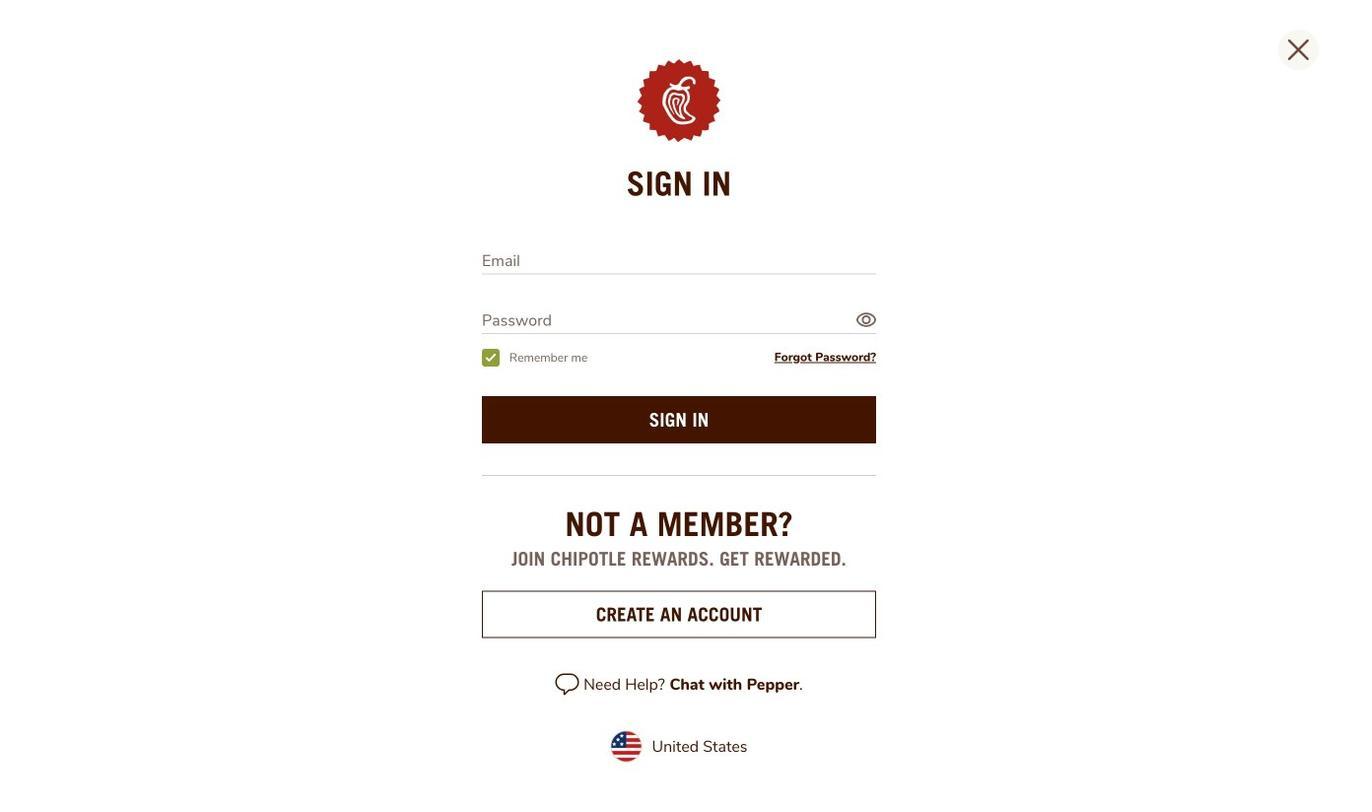 Task type: describe. For each thing, give the bounding box(es) containing it.
modal image
[[638, 59, 721, 142]]

Enter email address text field
[[482, 251, 876, 275]]

password not visible image
[[857, 310, 876, 330]]

united states image
[[611, 731, 642, 763]]

2 heading from the top
[[482, 508, 876, 541]]



Task type: vqa. For each thing, say whether or not it's contained in the screenshot.
8g within the DEFINITION
no



Task type: locate. For each thing, give the bounding box(es) containing it.
checked image
[[482, 349, 500, 367]]

1 vertical spatial heading
[[482, 508, 876, 541]]

0 vertical spatial heading
[[482, 167, 876, 200]]

add to bag image
[[1297, 69, 1344, 116]]

1 heading from the top
[[482, 167, 876, 200]]

3 heading from the top
[[482, 548, 876, 570]]

2 vertical spatial heading
[[482, 548, 876, 570]]

chat icon image
[[555, 674, 579, 696]]

heading
[[482, 167, 876, 200], [482, 508, 876, 541], [482, 548, 876, 570]]

Enter password password field
[[482, 310, 876, 334]]



